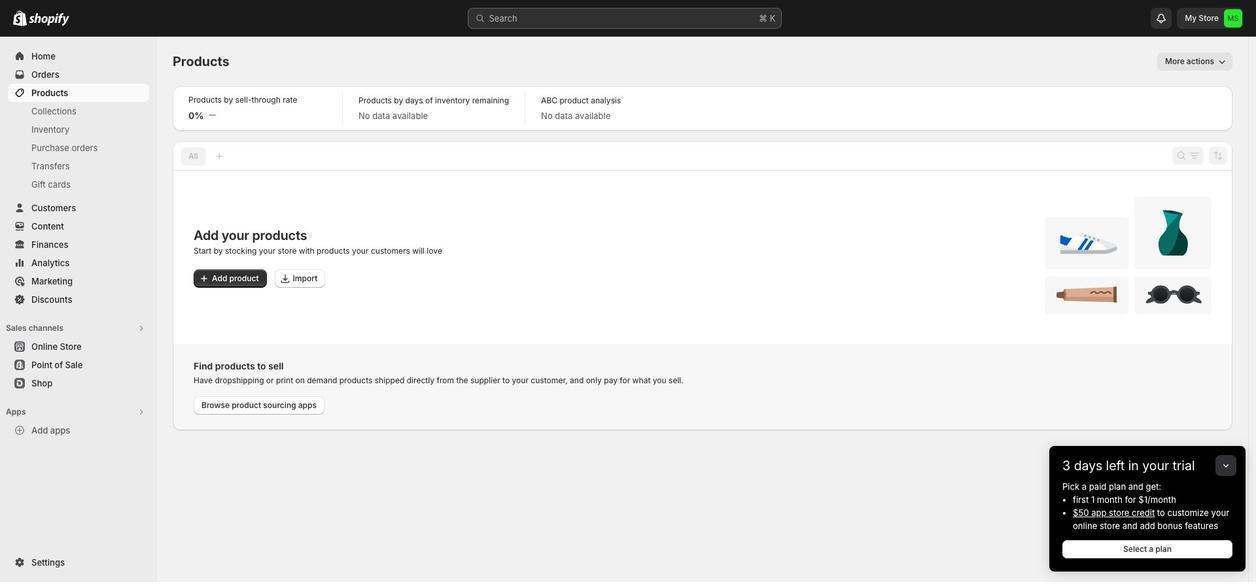 Task type: describe. For each thing, give the bounding box(es) containing it.
shopify image
[[29, 13, 69, 26]]

start by stocking your store with products your customers will love image
[[1045, 197, 1212, 315]]



Task type: locate. For each thing, give the bounding box(es) containing it.
my store image
[[1224, 9, 1243, 27]]

shopify image
[[13, 10, 27, 26]]



Task type: vqa. For each thing, say whether or not it's contained in the screenshot.
the bottom "localized"
no



